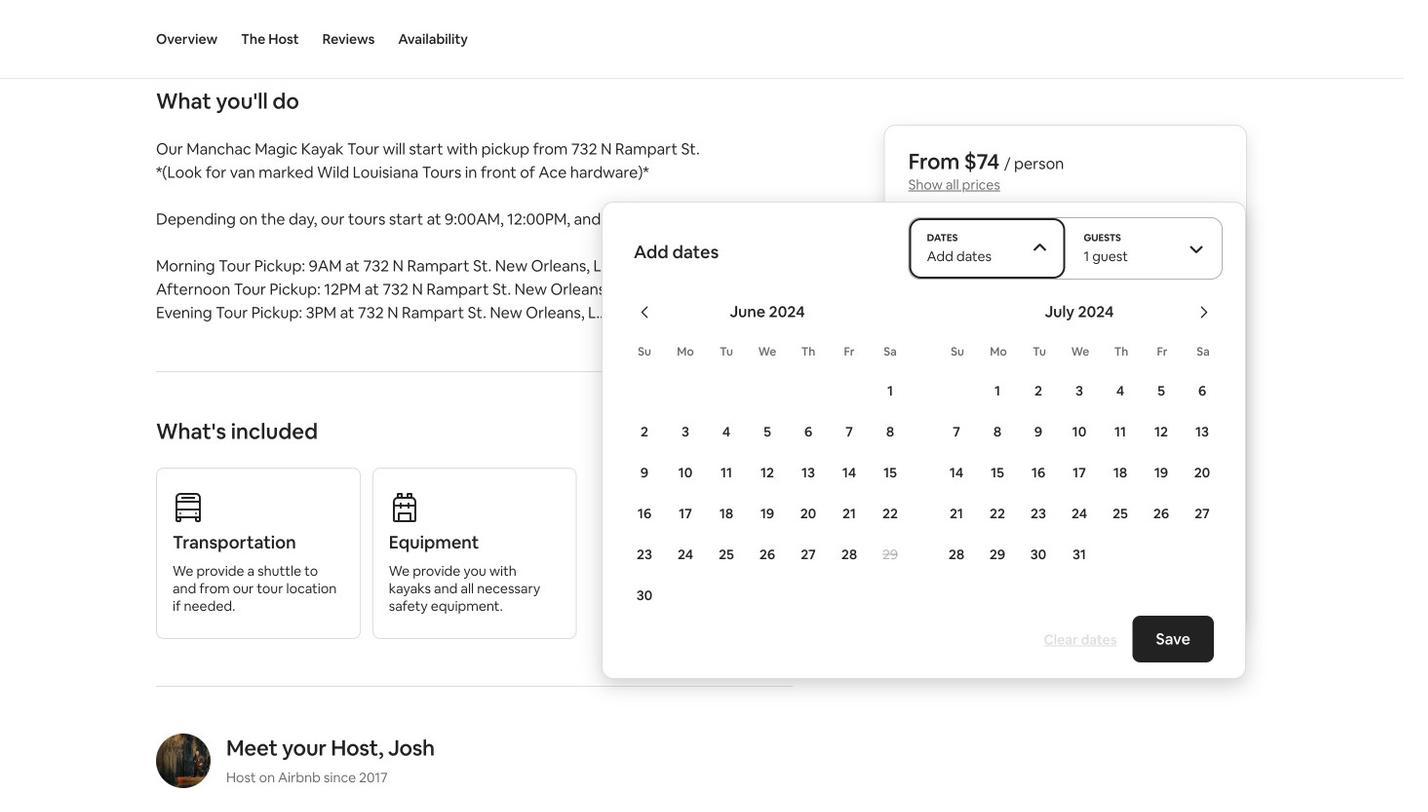 Task type: vqa. For each thing, say whether or not it's contained in the screenshot.
calendar Application
yes



Task type: locate. For each thing, give the bounding box(es) containing it.
learn more about the host, josh. image
[[156, 734, 211, 789], [156, 734, 211, 789]]



Task type: describe. For each thing, give the bounding box(es) containing it.
calendar application
[[603, 281, 1404, 633]]



